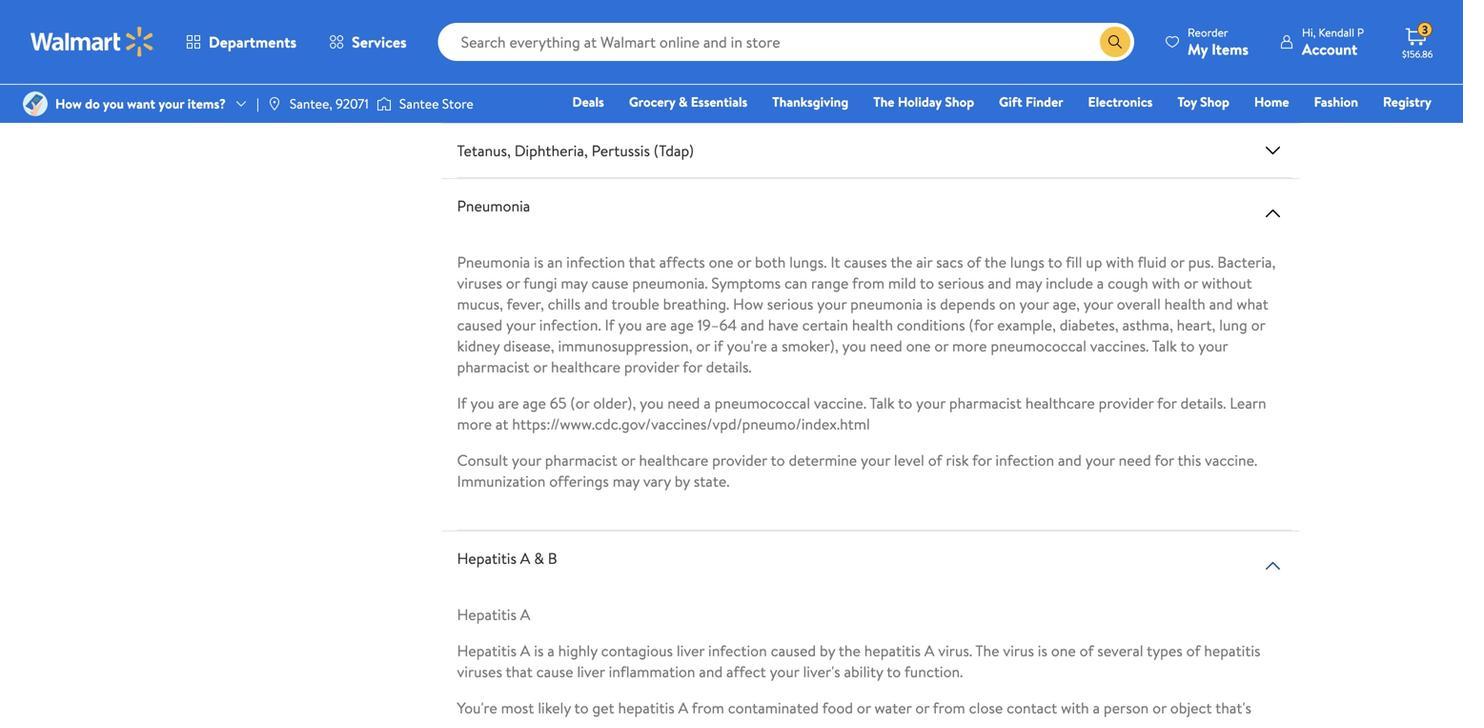 Task type: locate. For each thing, give the bounding box(es) containing it.
pneumonia down tetanus,
[[457, 196, 530, 217]]

one down "pneumonia"
[[906, 336, 931, 357]]

pharmacist inside pneumonia is an infection that affects one or both lungs. it causes the air sacs of the lungs to fill up with fluid or pus. bacteria, viruses or fungi may cause pneumonia. symptoms can range from mild to serious and may include a cough with or without mucus, fever, chills and trouble breathing. how serious your pneumonia is depends on your age, your overall health and what caused your infection. if you are age 19–64 and have certain health conditions (for example, diabetes, asthma, heart, lung or kidney disease, immunosuppression, or if you're a smoker), you need one or more pneumococcal vaccines. talk to your pharmacist or healthcare provider for details.
[[457, 357, 530, 378]]

healthcare inside if you are age 65 (or older), you need a pneumococcal vaccine. talk to your pharmacist healthcare provider for details. learn more at https://www.cdc.gov/vaccines/vpd/pneumo/index.html
[[1025, 393, 1095, 414]]

caused
[[457, 315, 502, 336], [771, 641, 816, 662]]

reorder
[[1188, 24, 1228, 41]]

viruses up the you're
[[457, 662, 502, 683]]

1 vertical spatial determine
[[789, 450, 857, 471]]

1 horizontal spatial if
[[605, 315, 614, 336]]

to right the ability
[[887, 662, 901, 683]]

how up you're
[[733, 294, 763, 315]]

a down 19–64
[[704, 393, 711, 414]]

and inside hepatitis a is a highly contagious liver infection caused by the hepatitis a virus. the virus is one of several types of hepatitis viruses that cause liver inflammation and affect your liver's ability to function.
[[699, 662, 723, 683]]

types
[[1147, 641, 1183, 662]]

0 vertical spatial if
[[605, 315, 614, 336]]

a for hepatitis a & b
[[520, 548, 530, 569]]

2 state. from the top
[[694, 471, 730, 492]]

is left "an"
[[534, 252, 544, 273]]

1 horizontal spatial &
[[679, 92, 688, 111]]

0 horizontal spatial details.
[[706, 357, 752, 378]]

vaccine
[[609, 719, 659, 723]]

1 vertical spatial hepatitis
[[457, 604, 517, 625]]

healthcare down "vaccines." at the right of page
[[1025, 393, 1095, 414]]

details.
[[706, 357, 752, 378], [1180, 393, 1226, 414]]

1 horizontal spatial talk
[[1152, 336, 1177, 357]]

0 vertical spatial caused
[[457, 315, 502, 336]]

3 hepatitis from the top
[[457, 641, 517, 662]]

0 horizontal spatial talk
[[870, 393, 895, 414]]

0 horizontal spatial  image
[[267, 96, 282, 112]]

highly
[[558, 641, 597, 662]]

if inside the you're most likely to get hepatitis a from contaminated food or water or from close contact with a person or object that's infected. you need this vaccine if you have a specific risk factor for hepatitis a* or simply want to be protected from thi
[[663, 719, 672, 723]]

caused left "fever,"
[[457, 315, 502, 336]]

are inside if you are age 65 (or older), you need a pneumococcal vaccine. talk to your pharmacist healthcare provider for details. learn more at https://www.cdc.gov/vaccines/vpd/pneumo/index.html
[[498, 393, 519, 414]]

trouble
[[611, 294, 659, 315]]

2 vertical spatial one
[[1051, 641, 1076, 662]]

a down hepatitis a & b
[[520, 604, 530, 625]]

santee store
[[399, 94, 473, 113]]

0 vertical spatial have
[[768, 315, 799, 336]]

debit
[[1317, 119, 1350, 138]]

2 consult from the top
[[457, 450, 508, 471]]

a left highly
[[547, 641, 555, 662]]

grocery & essentials link
[[620, 92, 756, 112]]

1 vertical spatial want
[[1038, 719, 1070, 723]]

0 horizontal spatial pneumococcal
[[715, 393, 810, 414]]

more left at
[[457, 414, 492, 435]]

cause up likely
[[536, 662, 573, 683]]

0 horizontal spatial have
[[703, 719, 734, 723]]

1 vertical spatial if
[[663, 719, 672, 723]]

cause inside pneumonia is an infection that affects one or both lungs. it causes the air sacs of the lungs to fill up with fluid or pus. bacteria, viruses or fungi may cause pneumonia. symptoms can range from mild to serious and may include a cough with or without mucus, fever, chills and trouble breathing. how serious your pneumonia is depends on your age, your overall health and what caused your infection. if you are age 19–64 and have certain health conditions (for example, diabetes, asthma, heart, lung or kidney disease, immunosuppression, or if you're a smoker), you need one or more pneumococcal vaccines. talk to your pharmacist or healthcare provider for details.
[[591, 273, 628, 294]]

2 vertical spatial this
[[582, 719, 606, 723]]

1 vertical spatial that
[[506, 662, 533, 683]]

1 horizontal spatial caused
[[771, 641, 816, 662]]

infected.
[[457, 719, 515, 723]]

1 pneumonia from the top
[[457, 196, 530, 217]]

1 horizontal spatial  image
[[376, 94, 392, 113]]

2 pneumonia from the top
[[457, 252, 530, 273]]

2 viruses from the top
[[457, 662, 502, 683]]

vaccine. down learn
[[1205, 450, 1257, 471]]

state. down https://www.cdc.gov/vaccines/vpd/pneumo/index.html
[[694, 471, 730, 492]]

or up virus
[[621, 0, 635, 8]]

0 vertical spatial risk
[[946, 0, 969, 8]]

are down pneumonia.
[[646, 315, 667, 336]]

my
[[1188, 39, 1208, 60]]

1 horizontal spatial details.
[[1180, 393, 1226, 414]]

the up food
[[839, 641, 861, 662]]

the left air
[[891, 252, 913, 273]]

or down older),
[[621, 450, 635, 471]]

age inside if you are age 65 (or older), you need a pneumococcal vaccine. talk to your pharmacist healthcare provider for details. learn more at https://www.cdc.gov/vaccines/vpd/pneumo/index.html
[[523, 393, 546, 414]]

0 horizontal spatial if
[[457, 393, 467, 414]]

provider inside if you are age 65 (or older), you need a pneumococcal vaccine. talk to your pharmacist healthcare provider for details. learn more at https://www.cdc.gov/vaccines/vpd/pneumo/index.html
[[1099, 393, 1154, 414]]

thanksgiving link
[[764, 92, 857, 112]]

age left 65
[[523, 393, 546, 414]]

1 vertical spatial immunization
[[457, 471, 546, 492]]

from left "close"
[[933, 698, 965, 719]]

1 vertical spatial offerings
[[549, 471, 609, 492]]

1 horizontal spatial serious
[[938, 273, 984, 294]]

factor
[[829, 719, 869, 723]]

0 vertical spatial details.
[[706, 357, 752, 378]]

0 vertical spatial offerings
[[549, 8, 609, 29]]

1 horizontal spatial are
[[646, 315, 667, 336]]

vaccines.
[[1090, 336, 1149, 357]]

vary down https://www.cdc.gov/vaccines/vpd/pneumo/index.html
[[643, 471, 671, 492]]

cause right chills
[[591, 273, 628, 294]]

0 vertical spatial age
[[670, 315, 694, 336]]

need
[[1119, 0, 1151, 8], [870, 336, 902, 357], [667, 393, 700, 414], [1119, 450, 1151, 471], [546, 719, 579, 723]]

 image for santee store
[[376, 94, 392, 113]]

finder
[[1026, 92, 1063, 111]]

by left the ability
[[820, 641, 835, 662]]

1 vertical spatial have
[[703, 719, 734, 723]]

need inside if you are age 65 (or older), you need a pneumococcal vaccine. talk to your pharmacist healthcare provider for details. learn more at https://www.cdc.gov/vaccines/vpd/pneumo/index.html
[[667, 393, 700, 414]]

a for hepatitis a
[[520, 604, 530, 625]]

1 vertical spatial details.
[[1180, 393, 1226, 414]]

by inside hepatitis a is a highly contagious liver infection caused by the hepatitis a virus. the virus is one of several types of hepatitis viruses that cause liver inflammation and affect your liver's ability to function.
[[820, 641, 835, 662]]

that's
[[1215, 698, 1251, 719]]

1 vertical spatial pneumonia
[[457, 252, 530, 273]]

one right virus
[[1051, 641, 1076, 662]]

& left b
[[534, 548, 544, 569]]

to
[[771, 0, 785, 8], [1048, 252, 1062, 273], [920, 273, 934, 294], [1180, 336, 1195, 357], [898, 393, 912, 414], [771, 450, 785, 471], [887, 662, 901, 683], [574, 698, 589, 719], [1073, 719, 1088, 723]]

0 horizontal spatial the
[[873, 92, 895, 111]]

want right simply
[[1038, 719, 1070, 723]]

0 vertical spatial &
[[679, 92, 688, 111]]

serious down lungs.
[[767, 294, 813, 315]]

certain
[[802, 315, 848, 336]]

1 vertical spatial how
[[733, 294, 763, 315]]

hi,
[[1302, 24, 1316, 41]]

0 horizontal spatial &
[[534, 548, 544, 569]]

1 vertical spatial by
[[675, 471, 690, 492]]

vaccine.
[[1205, 0, 1257, 8], [814, 393, 866, 414], [1205, 450, 1257, 471]]

that
[[629, 252, 656, 273], [506, 662, 533, 683]]

1 vertical spatial caused
[[771, 641, 816, 662]]

2 hepatitis from the top
[[457, 604, 517, 625]]

hepatitis up that's
[[1204, 641, 1261, 662]]

offerings down (or
[[549, 471, 609, 492]]

|
[[256, 94, 259, 113]]

1 shop from the left
[[945, 92, 974, 111]]

1 vertical spatial state.
[[694, 471, 730, 492]]

0 vertical spatial how
[[55, 94, 82, 113]]

to down conditions
[[898, 393, 912, 414]]

with inside the you're most likely to get hepatitis a from contaminated food or water or from close contact with a person or object that's infected. you need this vaccine if you have a specific risk factor for hepatitis a* or simply want to be protected from thi
[[1061, 698, 1089, 719]]

to right asthma,
[[1180, 336, 1195, 357]]

have right you're
[[768, 315, 799, 336]]

1 horizontal spatial have
[[768, 315, 799, 336]]

1 immunization from the top
[[457, 8, 546, 29]]

0 horizontal spatial caused
[[457, 315, 502, 336]]

holiday
[[898, 92, 942, 111]]

range
[[811, 273, 849, 294]]

the holiday shop link
[[865, 92, 983, 112]]

2 vertical spatial by
[[820, 641, 835, 662]]

1 consult from the top
[[457, 0, 508, 8]]

if inside pneumonia is an infection that affects one or both lungs. it causes the air sacs of the lungs to fill up with fluid or pus. bacteria, viruses or fungi may cause pneumonia. symptoms can range from mild to serious and may include a cough with or without mucus, fever, chills and trouble breathing. how serious your pneumonia is depends on your age, your overall health and what caused your infection. if you are age 19–64 and have certain health conditions (for example, diabetes, asthma, heart, lung or kidney disease, immunosuppression, or if you're a smoker), you need one or more pneumococcal vaccines. talk to your pharmacist or healthcare provider for details.
[[605, 315, 614, 336]]

electronics link
[[1080, 92, 1161, 112]]

older),
[[593, 393, 636, 414]]

0 vertical spatial one
[[709, 252, 734, 273]]

have inside pneumonia is an infection that affects one or both lungs. it causes the air sacs of the lungs to fill up with fluid or pus. bacteria, viruses or fungi may cause pneumonia. symptoms can range from mild to serious and may include a cough with or without mucus, fever, chills and trouble breathing. how serious your pneumonia is depends on your age, your overall health and what caused your infection. if you are age 19–64 and have certain health conditions (for example, diabetes, asthma, heart, lung or kidney disease, immunosuppression, or if you're a smoker), you need one or more pneumococcal vaccines. talk to your pharmacist or healthcare provider for details.
[[768, 315, 799, 336]]

for inside pneumonia is an infection that affects one or both lungs. it causes the air sacs of the lungs to fill up with fluid or pus. bacteria, viruses or fungi may cause pneumonia. symptoms can range from mild to serious and may include a cough with or without mucus, fever, chills and trouble breathing. how serious your pneumonia is depends on your age, your overall health and what caused your infection. if you are age 19–64 and have certain health conditions (for example, diabetes, asthma, heart, lung or kidney disease, immunosuppression, or if you're a smoker), you need one or more pneumococcal vaccines. talk to your pharmacist or healthcare provider for details.
[[683, 357, 702, 378]]

0 vertical spatial talk
[[1152, 336, 1177, 357]]

you
[[519, 719, 542, 723]]

1 vertical spatial risk
[[946, 450, 969, 471]]

2 immunization from the top
[[457, 471, 546, 492]]

2 vertical spatial hepatitis
[[457, 641, 517, 662]]

0 horizontal spatial want
[[127, 94, 155, 113]]

a right you're
[[771, 336, 778, 357]]

with right cough
[[1152, 273, 1180, 294]]

details. inside pneumonia is an infection that affects one or both lungs. it causes the air sacs of the lungs to fill up with fluid or pus. bacteria, viruses or fungi may cause pneumonia. symptoms can range from mild to serious and may include a cough with or without mucus, fever, chills and trouble breathing. how serious your pneumonia is depends on your age, your overall health and what caused your infection. if you are age 19–64 and have certain health conditions (for example, diabetes, asthma, heart, lung or kidney disease, immunosuppression, or if you're a smoker), you need one or more pneumococcal vaccines. talk to your pharmacist or healthcare provider for details.
[[706, 357, 752, 378]]

consult up respiratory
[[457, 0, 508, 8]]

serious
[[938, 273, 984, 294], [767, 294, 813, 315]]

1 vertical spatial vaccine.
[[814, 393, 866, 414]]

1 vertical spatial more
[[457, 414, 492, 435]]

one inside hepatitis a is a highly contagious liver infection caused by the hepatitis a virus. the virus is one of several types of hepatitis viruses that cause liver inflammation and affect your liver's ability to function.
[[1051, 641, 1076, 662]]

on
[[999, 294, 1016, 315]]

shop right toy
[[1200, 92, 1230, 111]]

for
[[972, 0, 992, 8], [1155, 0, 1174, 8], [683, 357, 702, 378], [1157, 393, 1177, 414], [972, 450, 992, 471], [1155, 450, 1174, 471], [872, 719, 892, 723]]

1 vertical spatial age
[[523, 393, 546, 414]]

0 vertical spatial if
[[714, 336, 723, 357]]

talk inside pneumonia is an infection that affects one or both lungs. it causes the air sacs of the lungs to fill up with fluid or pus. bacteria, viruses or fungi may cause pneumonia. symptoms can range from mild to serious and may include a cough with or without mucus, fever, chills and trouble breathing. how serious your pneumonia is depends on your age, your overall health and what caused your infection. if you are age 19–64 and have certain health conditions (for example, diabetes, asthma, heart, lung or kidney disease, immunosuppression, or if you're a smoker), you need one or more pneumococcal vaccines. talk to your pharmacist or healthcare provider for details.
[[1152, 336, 1177, 357]]

1 vertical spatial cause
[[536, 662, 573, 683]]

1 vertical spatial level
[[894, 450, 925, 471]]

1 offerings from the top
[[549, 8, 609, 29]]

to left the fill
[[1048, 252, 1062, 273]]

1 horizontal spatial shop
[[1200, 92, 1230, 111]]

by down https://www.cdc.gov/vaccines/vpd/pneumo/index.html
[[675, 471, 690, 492]]

0 vertical spatial vaccine.
[[1205, 0, 1257, 8]]

gift
[[999, 92, 1022, 111]]

bacteria,
[[1217, 252, 1276, 273]]

0 vertical spatial viruses
[[457, 273, 502, 294]]

if
[[714, 336, 723, 357], [663, 719, 672, 723]]

that up most
[[506, 662, 533, 683]]

2 vertical spatial risk
[[802, 719, 825, 723]]

immunization up respiratory
[[457, 8, 546, 29]]

1 horizontal spatial liver
[[677, 641, 705, 662]]

1 consult your pharmacist or healthcare provider to determine your level of risk for infection and your need for this vaccine. immunization offerings may vary by state. from the top
[[457, 0, 1257, 29]]

health down the pus.
[[1164, 294, 1206, 315]]

pneumonia inside pneumonia is an infection that affects one or both lungs. it causes the air sacs of the lungs to fill up with fluid or pus. bacteria, viruses or fungi may cause pneumonia. symptoms can range from mild to serious and may include a cough with or without mucus, fever, chills and trouble breathing. how serious your pneumonia is depends on your age, your overall health and what caused your infection. if you are age 19–64 and have certain health conditions (for example, diabetes, asthma, heart, lung or kidney disease, immunosuppression, or if you're a smoker), you need one or more pneumococcal vaccines. talk to your pharmacist or healthcare provider for details.
[[457, 252, 530, 273]]

from left that's
[[1181, 719, 1213, 723]]

infection inside pneumonia is an infection that affects one or both lungs. it causes the air sacs of the lungs to fill up with fluid or pus. bacteria, viruses or fungi may cause pneumonia. symptoms can range from mild to serious and may include a cough with or without mucus, fever, chills and trouble breathing. how serious your pneumonia is depends on your age, your overall health and what caused your infection. if you are age 19–64 and have certain health conditions (for example, diabetes, asthma, heart, lung or kidney disease, immunosuppression, or if you're a smoker), you need one or more pneumococcal vaccines. talk to your pharmacist or healthcare provider for details.
[[566, 252, 625, 273]]

cause inside hepatitis a is a highly contagious liver infection caused by the hepatitis a virus. the virus is one of several types of hepatitis viruses that cause liver inflammation and affect your liver's ability to function.
[[536, 662, 573, 683]]

1 horizontal spatial health
[[1164, 294, 1206, 315]]

0 vertical spatial vary
[[643, 8, 671, 29]]

one
[[709, 252, 734, 273], [906, 336, 931, 357], [1051, 641, 1076, 662]]

Walmart Site-Wide search field
[[438, 23, 1134, 61]]

0 horizontal spatial with
[[1061, 698, 1089, 719]]

0 horizontal spatial more
[[457, 414, 492, 435]]

one debit link
[[1277, 118, 1359, 139]]

0 horizontal spatial shop
[[945, 92, 974, 111]]

1 vertical spatial if
[[457, 393, 467, 414]]

you right vaccine
[[675, 719, 699, 723]]

shop
[[945, 92, 974, 111], [1200, 92, 1230, 111]]

health
[[1164, 294, 1206, 315], [852, 315, 893, 336]]

be
[[1091, 719, 1108, 723]]

pneumococcal down you're
[[715, 393, 810, 414]]

0 vertical spatial determine
[[789, 0, 857, 8]]

viruses left "fever,"
[[457, 273, 502, 294]]

how left do
[[55, 94, 82, 113]]

are
[[646, 315, 667, 336], [498, 393, 519, 414]]

one right the 'affects'
[[709, 252, 734, 273]]

are left 65
[[498, 393, 519, 414]]

with right up
[[1106, 252, 1134, 273]]

1 horizontal spatial that
[[629, 252, 656, 273]]

 image
[[376, 94, 392, 113], [267, 96, 282, 112]]

for inside the you're most likely to get hepatitis a from contaminated food or water or from close contact with a person or object that's infected. you need this vaccine if you have a specific risk factor for hepatitis a* or simply want to be protected from thi
[[872, 719, 892, 723]]

healthcare up (or
[[551, 357, 621, 378]]

determine down if you are age 65 (or older), you need a pneumococcal vaccine. talk to your pharmacist healthcare provider for details. learn more at https://www.cdc.gov/vaccines/vpd/pneumo/index.html
[[789, 450, 857, 471]]

pneumococcal
[[991, 336, 1087, 357], [715, 393, 810, 414]]

santee, 92071
[[290, 94, 369, 113]]

infection inside hepatitis a is a highly contagious liver infection caused by the hepatitis a virus. the virus is one of several types of hepatitis viruses that cause liver inflammation and affect your liver's ability to function.
[[708, 641, 767, 662]]

pneumonia for pneumonia is an infection that affects one or both lungs. it causes the air sacs of the lungs to fill up with fluid or pus. bacteria, viruses or fungi may cause pneumonia. symptoms can range from mild to serious and may include a cough with or without mucus, fever, chills and trouble breathing. how serious your pneumonia is depends on your age, your overall health and what caused your infection. if you are age 19–64 and have certain health conditions (for example, diabetes, asthma, heart, lung or kidney disease, immunosuppression, or if you're a smoker), you need one or more pneumococcal vaccines. talk to your pharmacist or healthcare provider for details.
[[457, 252, 530, 273]]

you left at
[[470, 393, 494, 414]]

serious right air
[[938, 273, 984, 294]]

vaccine. up reorder
[[1205, 0, 1257, 8]]

santee
[[399, 94, 439, 113]]

departments button
[[170, 19, 313, 65]]

1 horizontal spatial how
[[733, 294, 763, 315]]

liver up get
[[577, 662, 605, 683]]

0 horizontal spatial the
[[839, 641, 861, 662]]

affects
[[659, 252, 705, 273]]

1 hepatitis from the top
[[457, 548, 517, 569]]

healthcare inside pneumonia is an infection that affects one or both lungs. it causes the air sacs of the lungs to fill up with fluid or pus. bacteria, viruses or fungi may cause pneumonia. symptoms can range from mild to serious and may include a cough with or without mucus, fever, chills and trouble breathing. how serious your pneumonia is depends on your age, your overall health and what caused your infection. if you are age 19–64 and have certain health conditions (for example, diabetes, asthma, heart, lung or kidney disease, immunosuppression, or if you're a smoker), you need one or more pneumococcal vaccines. talk to your pharmacist or healthcare provider for details.
[[551, 357, 621, 378]]

1 horizontal spatial the
[[976, 641, 999, 662]]

vary up (rsv)
[[643, 8, 671, 29]]

details. left learn
[[1180, 393, 1226, 414]]

0 vertical spatial more
[[952, 336, 987, 357]]

2 horizontal spatial the
[[985, 252, 1007, 273]]

santee,
[[290, 94, 332, 113]]

hepatitis down the hepatitis a
[[457, 641, 517, 662]]

determine up search search box
[[789, 0, 857, 8]]

provider down "vaccines." at the right of page
[[1099, 393, 1154, 414]]

if left at
[[457, 393, 467, 414]]

a left b
[[520, 548, 530, 569]]

offerings up the syncytial
[[549, 8, 609, 29]]

 image
[[23, 92, 48, 116]]

0 horizontal spatial how
[[55, 94, 82, 113]]

with left 'be'
[[1061, 698, 1089, 719]]

the inside hepatitis a is a highly contagious liver infection caused by the hepatitis a virus. the virus is one of several types of hepatitis viruses that cause liver inflammation and affect your liver's ability to function.
[[976, 641, 999, 662]]

have left the specific
[[703, 719, 734, 723]]

pneumonia is an infection that affects one or both lungs. it causes the air sacs of the lungs to fill up with fluid or pus. bacteria, viruses or fungi may cause pneumonia. symptoms can range from mild to serious and may include a cough with or without mucus, fever, chills and trouble breathing. how serious your pneumonia is depends on your age, your overall health and what caused your infection. if you are age 19–64 and have certain health conditions (for example, diabetes, asthma, heart, lung or kidney disease, immunosuppression, or if you're a smoker), you need one or more pneumococcal vaccines. talk to your pharmacist or healthcare provider for details.
[[457, 252, 1276, 378]]

details. inside if you are age 65 (or older), you need a pneumococcal vaccine. talk to your pharmacist healthcare provider for details. learn more at https://www.cdc.gov/vaccines/vpd/pneumo/index.html
[[1180, 393, 1226, 414]]

if left you're
[[714, 336, 723, 357]]

if you are age 65 (or older), you need a pneumococcal vaccine. talk to your pharmacist healthcare provider for details. learn more at https://www.cdc.gov/vaccines/vpd/pneumo/index.html
[[457, 393, 1266, 435]]

consult
[[457, 0, 508, 8], [457, 450, 508, 471]]

both
[[755, 252, 786, 273]]

1 vertical spatial &
[[534, 548, 544, 569]]

talk right "vaccines." at the right of page
[[1152, 336, 1177, 357]]

breathing.
[[663, 294, 729, 315]]

age,
[[1053, 294, 1080, 315]]

state. up essentials
[[694, 8, 730, 29]]

more inside pneumonia is an infection that affects one or both lungs. it causes the air sacs of the lungs to fill up with fluid or pus. bacteria, viruses or fungi may cause pneumonia. symptoms can range from mild to serious and may include a cough with or without mucus, fever, chills and trouble breathing. how serious your pneumonia is depends on your age, your overall health and what caused your infection. if you are age 19–64 and have certain health conditions (for example, diabetes, asthma, heart, lung or kidney disease, immunosuppression, or if you're a smoker), you need one or more pneumococcal vaccines. talk to your pharmacist or healthcare provider for details.
[[952, 336, 987, 357]]

1 horizontal spatial pneumococcal
[[991, 336, 1087, 357]]

1 vertical spatial are
[[498, 393, 519, 414]]

hepatitis inside hepatitis a is a highly contagious liver infection caused by the hepatitis a virus. the virus is one of several types of hepatitis viruses that cause liver inflammation and affect your liver's ability to function.
[[457, 641, 517, 662]]

from left mild
[[852, 273, 885, 294]]

specific
[[748, 719, 799, 723]]

this
[[1178, 0, 1201, 8], [1178, 450, 1201, 471], [582, 719, 606, 723]]

1 vertical spatial the
[[976, 641, 999, 662]]

1 viruses from the top
[[457, 273, 502, 294]]

0 vertical spatial immunization
[[457, 8, 546, 29]]

1 horizontal spatial want
[[1038, 719, 1070, 723]]

(or
[[570, 393, 590, 414]]

age left 19–64
[[670, 315, 694, 336]]

0 vertical spatial hepatitis
[[457, 548, 517, 569]]

0 vertical spatial consult
[[457, 0, 508, 8]]

have
[[768, 315, 799, 336], [703, 719, 734, 723]]

kidney
[[457, 336, 500, 357]]

2 shop from the left
[[1200, 92, 1230, 111]]

items
[[1212, 39, 1249, 60]]

the
[[891, 252, 913, 273], [985, 252, 1007, 273], [839, 641, 861, 662]]

have inside the you're most likely to get hepatitis a from contaminated food or water or from close contact with a person or object that's infected. you need this vaccine if you have a specific risk factor for hepatitis a* or simply want to be protected from thi
[[703, 719, 734, 723]]

conditions
[[897, 315, 965, 336]]

0 vertical spatial that
[[629, 252, 656, 273]]

close
[[969, 698, 1003, 719]]

https://www.cdc.gov/vaccines/vpd/pneumo/index.html
[[512, 414, 870, 435]]

to right mild
[[920, 273, 934, 294]]

1 horizontal spatial if
[[714, 336, 723, 357]]

1 horizontal spatial cause
[[591, 273, 628, 294]]

viruses inside pneumonia is an infection that affects one or both lungs. it causes the air sacs of the lungs to fill up with fluid or pus. bacteria, viruses or fungi may cause pneumonia. symptoms can range from mild to serious and may include a cough with or without mucus, fever, chills and trouble breathing. how serious your pneumonia is depends on your age, your overall health and what caused your infection. if you are age 19–64 and have certain health conditions (for example, diabetes, asthma, heart, lung or kidney disease, immunosuppression, or if you're a smoker), you need one or more pneumococcal vaccines. talk to your pharmacist or healthcare provider for details.
[[457, 273, 502, 294]]

1 horizontal spatial more
[[952, 336, 987, 357]]

to left 'be'
[[1073, 719, 1088, 723]]

vary
[[643, 8, 671, 29], [643, 471, 671, 492]]

immunization down at
[[457, 471, 546, 492]]

lungs.
[[789, 252, 827, 273]]

tetanus, diphtheria, pertussis (tdap) image
[[1262, 139, 1284, 162]]

0 horizontal spatial if
[[663, 719, 672, 723]]

shop right the holiday
[[945, 92, 974, 111]]

& right (rsv)
[[679, 92, 688, 111]]

2 horizontal spatial with
[[1152, 273, 1180, 294]]

b
[[548, 548, 557, 569]]

0 horizontal spatial that
[[506, 662, 533, 683]]

hepatitis up the hepatitis a
[[457, 548, 517, 569]]

chills
[[548, 294, 581, 315]]

you're
[[727, 336, 767, 357]]

syncytial
[[537, 85, 596, 106]]

one
[[1286, 119, 1314, 138]]

more
[[952, 336, 987, 357], [457, 414, 492, 435]]

inflammation
[[609, 662, 695, 683]]

a down the hepatitis a
[[520, 641, 530, 662]]

departments
[[209, 31, 297, 52]]

if inside pneumonia is an infection that affects one or both lungs. it causes the air sacs of the lungs to fill up with fluid or pus. bacteria, viruses or fungi may cause pneumonia. symptoms can range from mild to serious and may include a cough with or without mucus, fever, chills and trouble breathing. how serious your pneumonia is depends on your age, your overall health and what caused your infection. if you are age 19–64 and have certain health conditions (for example, diabetes, asthma, heart, lung or kidney disease, immunosuppression, or if you're a smoker), you need one or more pneumococcal vaccines. talk to your pharmacist or healthcare provider for details.
[[714, 336, 723, 357]]

are inside pneumonia is an infection that affects one or both lungs. it causes the air sacs of the lungs to fill up with fluid or pus. bacteria, viruses or fungi may cause pneumonia. symptoms can range from mild to serious and may include a cough with or without mucus, fever, chills and trouble breathing. how serious your pneumonia is depends on your age, your overall health and what caused your infection. if you are age 19–64 and have certain health conditions (for example, diabetes, asthma, heart, lung or kidney disease, immunosuppression, or if you're a smoker), you need one or more pneumococcal vaccines. talk to your pharmacist or healthcare provider for details.
[[646, 315, 667, 336]]

the left lungs
[[985, 252, 1007, 273]]

determine
[[789, 0, 857, 8], [789, 450, 857, 471]]

1 vertical spatial viruses
[[457, 662, 502, 683]]

toy
[[1178, 92, 1197, 111]]

healthcare
[[639, 0, 709, 8], [551, 357, 621, 378], [1025, 393, 1095, 414], [639, 450, 709, 471]]



Task type: vqa. For each thing, say whether or not it's contained in the screenshot.
the rightmost 'Departments'
no



Task type: describe. For each thing, give the bounding box(es) containing it.
pharmacist down (or
[[545, 450, 618, 471]]

pneumococcal inside if you are age 65 (or older), you need a pneumococcal vaccine. talk to your pharmacist healthcare provider for details. learn more at https://www.cdc.gov/vaccines/vpd/pneumo/index.html
[[715, 393, 810, 414]]

0 vertical spatial by
[[675, 8, 690, 29]]

you inside the you're most likely to get hepatitis a from contaminated food or water or from close contact with a person or object that's infected. you need this vaccine if you have a specific risk factor for hepatitis a* or simply want to be protected from thi
[[675, 719, 699, 723]]

pharmacist inside if you are age 65 (or older), you need a pneumococcal vaccine. talk to your pharmacist healthcare provider for details. learn more at https://www.cdc.gov/vaccines/vpd/pneumo/index.html
[[949, 393, 1022, 414]]

a left 'person'
[[1093, 698, 1100, 719]]

1 vertical spatial one
[[906, 336, 931, 357]]

walmart image
[[31, 27, 154, 57]]

that inside hepatitis a is a highly contagious liver infection caused by the hepatitis a virus. the virus is one of several types of hepatitis viruses that cause liver inflammation and affect your liver's ability to function.
[[506, 662, 533, 683]]

a left virus.
[[924, 641, 935, 662]]

infection.
[[539, 315, 601, 336]]

hepatitis for hepatitis a & b
[[457, 548, 517, 569]]

1 horizontal spatial the
[[891, 252, 913, 273]]

hepatitis a is a highly contagious liver infection caused by the hepatitis a virus. the virus is one of several types of hepatitis viruses that cause liver inflammation and affect your liver's ability to function.
[[457, 641, 1261, 683]]

walmart+ link
[[1366, 118, 1440, 139]]

hepatitis down inflammation
[[618, 698, 675, 719]]

asthma,
[[1122, 315, 1173, 336]]

the inside hepatitis a is a highly contagious liver infection caused by the hepatitis a virus. the virus is one of several types of hepatitis viruses that cause liver inflammation and affect your liver's ability to function.
[[839, 641, 861, 662]]

disease,
[[503, 336, 554, 357]]

get
[[592, 698, 614, 719]]

(rsv)
[[637, 85, 675, 106]]

provider up search search box
[[712, 0, 767, 8]]

a inside if you are age 65 (or older), you need a pneumococcal vaccine. talk to your pharmacist healthcare provider for details. learn more at https://www.cdc.gov/vaccines/vpd/pneumo/index.html
[[704, 393, 711, 414]]

1 vertical spatial this
[[1178, 450, 1201, 471]]

deals link
[[564, 92, 613, 112]]

hepatitis a & b
[[457, 548, 557, 569]]

2 consult your pharmacist or healthcare provider to determine your level of risk for infection and your need for this vaccine. immunization offerings may vary by state. from the top
[[457, 450, 1257, 492]]

pneumonia for pneumonia
[[457, 196, 530, 217]]

protected
[[1111, 719, 1177, 723]]

sacs
[[936, 252, 963, 273]]

hepatitis for hepatitis a
[[457, 604, 517, 625]]

is right virus
[[1038, 641, 1048, 662]]

services button
[[313, 19, 423, 65]]

pharmacist up the syncytial
[[545, 0, 618, 8]]

pertussis
[[592, 140, 650, 161]]

healthcare down https://www.cdc.gov/vaccines/vpd/pneumo/index.html
[[639, 450, 709, 471]]

you're most likely to get hepatitis a from contaminated food or water or from close contact with a person or object that's infected. you need this vaccine if you have a specific risk factor for hepatitis a* or simply want to be protected from thi
[[457, 698, 1251, 723]]

example,
[[997, 315, 1056, 336]]

how do you want your items?
[[55, 94, 226, 113]]

a left cough
[[1097, 273, 1104, 294]]

65
[[550, 393, 567, 414]]

or left the pus.
[[1170, 252, 1185, 273]]

toy shop
[[1178, 92, 1230, 111]]

 image for santee, 92071
[[267, 96, 282, 112]]

gift finder
[[999, 92, 1063, 111]]

water
[[875, 698, 912, 719]]

fashion
[[1314, 92, 1358, 111]]

or left without
[[1184, 273, 1198, 294]]

1 horizontal spatial with
[[1106, 252, 1134, 273]]

pus.
[[1188, 252, 1214, 273]]

deals
[[572, 92, 604, 111]]

may up virus
[[613, 8, 640, 29]]

to up search search box
[[771, 0, 785, 8]]

0 vertical spatial this
[[1178, 0, 1201, 8]]

92071
[[336, 94, 369, 113]]

hepatitis for hepatitis a is a highly contagious liver infection caused by the hepatitis a virus. the virus is one of several types of hepatitis viruses that cause liver inflammation and affect your liver's ability to function.
[[457, 641, 517, 662]]

1 level from the top
[[894, 0, 925, 8]]

the holiday shop
[[873, 92, 974, 111]]

fluid
[[1138, 252, 1167, 273]]

you down pneumonia.
[[618, 315, 642, 336]]

2 offerings from the top
[[549, 471, 609, 492]]

hepatitis up water
[[864, 641, 921, 662]]

pneumonia
[[850, 294, 923, 315]]

provider down https://www.cdc.gov/vaccines/vpd/pneumo/index.html
[[712, 450, 767, 471]]

essentials
[[691, 92, 748, 111]]

is left highly
[[534, 641, 544, 662]]

grocery & essentials
[[629, 92, 748, 111]]

gift finder link
[[991, 92, 1072, 112]]

learn
[[1230, 393, 1266, 414]]

hepatitis left "a*"
[[896, 719, 952, 723]]

simply
[[993, 719, 1035, 723]]

for inside if you are age 65 (or older), you need a pneumococcal vaccine. talk to your pharmacist healthcare provider for details. learn more at https://www.cdc.gov/vaccines/vpd/pneumo/index.html
[[1157, 393, 1177, 414]]

from left contaminated
[[692, 698, 724, 719]]

thanksgiving
[[772, 92, 849, 111]]

walmart+
[[1375, 119, 1432, 138]]

respiratory
[[457, 85, 533, 106]]

contagious
[[601, 641, 673, 662]]

1 vary from the top
[[643, 8, 671, 29]]

tetanus, diphtheria, pertussis (tdap)
[[457, 140, 694, 161]]

contact
[[1007, 698, 1057, 719]]

a left the specific
[[737, 719, 744, 723]]

this inside the you're most likely to get hepatitis a from contaminated food or water or from close contact with a person or object that's infected. you need this vaccine if you have a specific risk factor for hepatitis a* or simply want to be protected from thi
[[582, 719, 606, 723]]

heart,
[[1177, 315, 1216, 336]]

tetanus,
[[457, 140, 511, 161]]

caused inside pneumonia is an infection that affects one or both lungs. it causes the air sacs of the lungs to fill up with fluid or pus. bacteria, viruses or fungi may cause pneumonia. symptoms can range from mild to serious and may include a cough with or without mucus, fever, chills and trouble breathing. how serious your pneumonia is depends on your age, your overall health and what caused your infection. if you are age 19–64 and have certain health conditions (for example, diabetes, asthma, heart, lung or kidney disease, immunosuppression, or if you're a smoker), you need one or more pneumococcal vaccines. talk to your pharmacist or healthcare provider for details.
[[457, 315, 502, 336]]

vaccine. inside if you are age 65 (or older), you need a pneumococcal vaccine. talk to your pharmacist healthcare provider for details. learn more at https://www.cdc.gov/vaccines/vpd/pneumo/index.html
[[814, 393, 866, 414]]

(tdap)
[[654, 140, 694, 161]]

or right the lung
[[1251, 315, 1265, 336]]

hepatitis a
[[457, 604, 530, 625]]

2 level from the top
[[894, 450, 925, 471]]

you right smoker),
[[842, 336, 866, 357]]

need inside the you're most likely to get hepatitis a from contaminated food or water or from close contact with a person or object that's infected. you need this vaccine if you have a specific risk factor for hepatitis a* or simply want to be protected from thi
[[546, 719, 579, 723]]

fill
[[1066, 252, 1082, 273]]

cough
[[1108, 273, 1148, 294]]

from inside pneumonia is an infection that affects one or both lungs. it causes the air sacs of the lungs to fill up with fluid or pus. bacteria, viruses or fungi may cause pneumonia. symptoms can range from mild to serious and may include a cough with or without mucus, fever, chills and trouble breathing. how serious your pneumonia is depends on your age, your overall health and what caused your infection. if you are age 19–64 and have certain health conditions (for example, diabetes, asthma, heart, lung or kidney disease, immunosuppression, or if you're a smoker), you need one or more pneumococcal vaccines. talk to your pharmacist or healthcare provider for details.
[[852, 273, 885, 294]]

want inside the you're most likely to get hepatitis a from contaminated food or water or from close contact with a person or object that's infected. you need this vaccine if you have a specific risk factor for hepatitis a* or simply want to be protected from thi
[[1038, 719, 1070, 723]]

to down https://www.cdc.gov/vaccines/vpd/pneumo/index.html
[[771, 450, 785, 471]]

a inside the you're most likely to get hepatitis a from contaminated food or water or from close contact with a person or object that's infected. you need this vaccine if you have a specific risk factor for hepatitis a* or simply want to be protected from thi
[[678, 698, 688, 719]]

that inside pneumonia is an infection that affects one or both lungs. it causes the air sacs of the lungs to fill up with fluid or pus. bacteria, viruses or fungi may cause pneumonia. symptoms can range from mild to serious and may include a cough with or without mucus, fever, chills and trouble breathing. how serious your pneumonia is depends on your age, your overall health and what caused your infection. if you are age 19–64 and have certain health conditions (for example, diabetes, asthma, heart, lung or kidney disease, immunosuppression, or if you're a smoker), you need one or more pneumococcal vaccines. talk to your pharmacist or healthcare provider for details.
[[629, 252, 656, 273]]

caused inside hepatitis a is a highly contagious liver infection caused by the hepatitis a virus. the virus is one of several types of hepatitis viruses that cause liver inflammation and affect your liver's ability to function.
[[771, 641, 816, 662]]

virus.
[[938, 641, 972, 662]]

mild
[[888, 273, 916, 294]]

registry one debit
[[1286, 92, 1432, 138]]

1 determine from the top
[[789, 0, 857, 8]]

hepatitis a & b image
[[1262, 555, 1284, 578]]

virus
[[599, 85, 633, 106]]

home
[[1254, 92, 1289, 111]]

may left include
[[1015, 273, 1042, 294]]

risk inside the you're most likely to get hepatitis a from contaminated food or water or from close contact with a person or object that's infected. you need this vaccine if you have a specific risk factor for hepatitis a* or simply want to be protected from thi
[[802, 719, 825, 723]]

a*
[[956, 719, 972, 723]]

or left both
[[737, 252, 751, 273]]

0 horizontal spatial one
[[709, 252, 734, 273]]

services
[[352, 31, 407, 52]]

home link
[[1246, 92, 1298, 112]]

without
[[1202, 273, 1252, 294]]

how inside pneumonia is an infection that affects one or both lungs. it causes the air sacs of the lungs to fill up with fluid or pus. bacteria, viruses or fungi may cause pneumonia. symptoms can range from mild to serious and may include a cough with or without mucus, fever, chills and trouble breathing. how serious your pneumonia is depends on your age, your overall health and what caused your infection. if you are age 19–64 and have certain health conditions (for example, diabetes, asthma, heart, lung or kidney disease, immunosuppression, or if you're a smoker), you need one or more pneumococcal vaccines. talk to your pharmacist or healthcare provider for details.
[[733, 294, 763, 315]]

provider inside pneumonia is an infection that affects one or both lungs. it causes the air sacs of the lungs to fill up with fluid or pus. bacteria, viruses or fungi may cause pneumonia. symptoms can range from mild to serious and may include a cough with or without mucus, fever, chills and trouble breathing. how serious your pneumonia is depends on your age, your overall health and what caused your infection. if you are age 19–64 and have certain health conditions (for example, diabetes, asthma, heart, lung or kidney disease, immunosuppression, or if you're a smoker), you need one or more pneumococcal vaccines. talk to your pharmacist or healthcare provider for details.
[[624, 357, 679, 378]]

1 state. from the top
[[694, 8, 730, 29]]

0 horizontal spatial liver
[[577, 662, 605, 683]]

at
[[496, 414, 508, 435]]

pneumococcal inside pneumonia is an infection that affects one or both lungs. it causes the air sacs of the lungs to fill up with fluid or pus. bacteria, viruses or fungi may cause pneumonia. symptoms can range from mild to serious and may include a cough with or without mucus, fever, chills and trouble breathing. how serious your pneumonia is depends on your age, your overall health and what caused your infection. if you are age 19–64 and have certain health conditions (for example, diabetes, asthma, heart, lung or kidney disease, immunosuppression, or if you're a smoker), you need one or more pneumococcal vaccines. talk to your pharmacist or healthcare provider for details.
[[991, 336, 1087, 357]]

toy shop link
[[1169, 92, 1238, 112]]

a inside hepatitis a is a highly contagious liver infection caused by the hepatitis a virus. the virus is one of several types of hepatitis viruses that cause liver inflammation and affect your liver's ability to function.
[[547, 641, 555, 662]]

of inside pneumonia is an infection that affects one or both lungs. it causes the air sacs of the lungs to fill up with fluid or pus. bacteria, viruses or fungi may cause pneumonia. symptoms can range from mild to serious and may include a cough with or without mucus, fever, chills and trouble breathing. how serious your pneumonia is depends on your age, your overall health and what caused your infection. if you are age 19–64 and have certain health conditions (for example, diabetes, asthma, heart, lung or kidney disease, immunosuppression, or if you're a smoker), you need one or more pneumococcal vaccines. talk to your pharmacist or healthcare provider for details.
[[967, 252, 981, 273]]

0 vertical spatial want
[[127, 94, 155, 113]]

2 vary from the top
[[643, 471, 671, 492]]

to left get
[[574, 698, 589, 719]]

2 vertical spatial vaccine.
[[1205, 450, 1257, 471]]

healthcare up (rsv)
[[639, 0, 709, 8]]

more inside if you are age 65 (or older), you need a pneumococcal vaccine. talk to your pharmacist healthcare provider for details. learn more at https://www.cdc.gov/vaccines/vpd/pneumo/index.html
[[457, 414, 492, 435]]

smoker),
[[782, 336, 839, 357]]

may right fungi
[[561, 273, 588, 294]]

or left object
[[1153, 698, 1167, 719]]

include
[[1046, 273, 1093, 294]]

or down the breathing.
[[696, 336, 710, 357]]

virus
[[1003, 641, 1034, 662]]

lungs
[[1010, 252, 1045, 273]]

or down infection.
[[533, 357, 547, 378]]

immunosuppression,
[[558, 336, 692, 357]]

or left (for
[[935, 336, 949, 357]]

pneumonia.
[[632, 273, 708, 294]]

is right mild
[[927, 294, 936, 315]]

or left fungi
[[506, 273, 520, 294]]

to inside hepatitis a is a highly contagious liver infection caused by the hepatitis a virus. the virus is one of several types of hepatitis viruses that cause liver inflammation and affect your liver's ability to function.
[[887, 662, 901, 683]]

lung
[[1219, 315, 1248, 336]]

an
[[547, 252, 563, 273]]

you're
[[457, 698, 497, 719]]

up
[[1086, 252, 1102, 273]]

your inside hepatitis a is a highly contagious liver infection caused by the hepatitis a virus. the virus is one of several types of hepatitis viruses that cause liver inflammation and affect your liver's ability to function.
[[770, 662, 799, 683]]

2 determine from the top
[[789, 450, 857, 471]]

to inside if you are age 65 (or older), you need a pneumococcal vaccine. talk to your pharmacist healthcare provider for details. learn more at https://www.cdc.gov/vaccines/vpd/pneumo/index.html
[[898, 393, 912, 414]]

account
[[1302, 39, 1358, 60]]

a for hepatitis a is a highly contagious liver infection caused by the hepatitis a virus. the virus is one of several types of hepatitis viruses that cause liver inflammation and affect your liver's ability to function.
[[520, 641, 530, 662]]

0 horizontal spatial health
[[852, 315, 893, 336]]

Search search field
[[438, 23, 1134, 61]]

liver's
[[803, 662, 840, 683]]

fever,
[[507, 294, 544, 315]]

or right "a*"
[[975, 719, 989, 723]]

affect
[[726, 662, 766, 683]]

several
[[1097, 641, 1143, 662]]

search icon image
[[1108, 34, 1123, 50]]

may down older),
[[613, 471, 640, 492]]

do
[[85, 94, 100, 113]]

viruses inside hepatitis a is a highly contagious liver infection caused by the hepatitis a virus. the virus is one of several types of hepatitis viruses that cause liver inflammation and affect your liver's ability to function.
[[457, 662, 502, 683]]

you right older),
[[640, 393, 664, 414]]

can
[[784, 273, 808, 294]]

you right do
[[103, 94, 124, 113]]

kendall
[[1319, 24, 1354, 41]]

air
[[916, 252, 932, 273]]

or right food
[[857, 698, 871, 719]]

age inside pneumonia is an infection that affects one or both lungs. it causes the air sacs of the lungs to fill up with fluid or pus. bacteria, viruses or fungi may cause pneumonia. symptoms can range from mild to serious and may include a cough with or without mucus, fever, chills and trouble breathing. how serious your pneumonia is depends on your age, your overall health and what caused your infection. if you are age 19–64 and have certain health conditions (for example, diabetes, asthma, heart, lung or kidney disease, immunosuppression, or if you're a smoker), you need one or more pneumococcal vaccines. talk to your pharmacist or healthcare provider for details.
[[670, 315, 694, 336]]

talk inside if you are age 65 (or older), you need a pneumococcal vaccine. talk to your pharmacist healthcare provider for details. learn more at https://www.cdc.gov/vaccines/vpd/pneumo/index.html
[[870, 393, 895, 414]]

mucus,
[[457, 294, 503, 315]]

pneumonia image
[[1262, 202, 1284, 225]]

0 horizontal spatial serious
[[767, 294, 813, 315]]

19–64
[[698, 315, 737, 336]]

registry
[[1383, 92, 1432, 111]]

0 vertical spatial the
[[873, 92, 895, 111]]

your inside if you are age 65 (or older), you need a pneumococcal vaccine. talk to your pharmacist healthcare provider for details. learn more at https://www.cdc.gov/vaccines/vpd/pneumo/index.html
[[916, 393, 946, 414]]

hi, kendall p account
[[1302, 24, 1364, 60]]

or right water
[[915, 698, 929, 719]]

most
[[501, 698, 534, 719]]

ability
[[844, 662, 883, 683]]

need inside pneumonia is an infection that affects one or both lungs. it causes the air sacs of the lungs to fill up with fluid or pus. bacteria, viruses or fungi may cause pneumonia. symptoms can range from mild to serious and may include a cough with or without mucus, fever, chills and trouble breathing. how serious your pneumonia is depends on your age, your overall health and what caused your infection. if you are age 19–64 and have certain health conditions (for example, diabetes, asthma, heart, lung or kidney disease, immunosuppression, or if you're a smoker), you need one or more pneumococcal vaccines. talk to your pharmacist or healthcare provider for details.
[[870, 336, 902, 357]]

if inside if you are age 65 (or older), you need a pneumococcal vaccine. talk to your pharmacist healthcare provider for details. learn more at https://www.cdc.gov/vaccines/vpd/pneumo/index.html
[[457, 393, 467, 414]]



